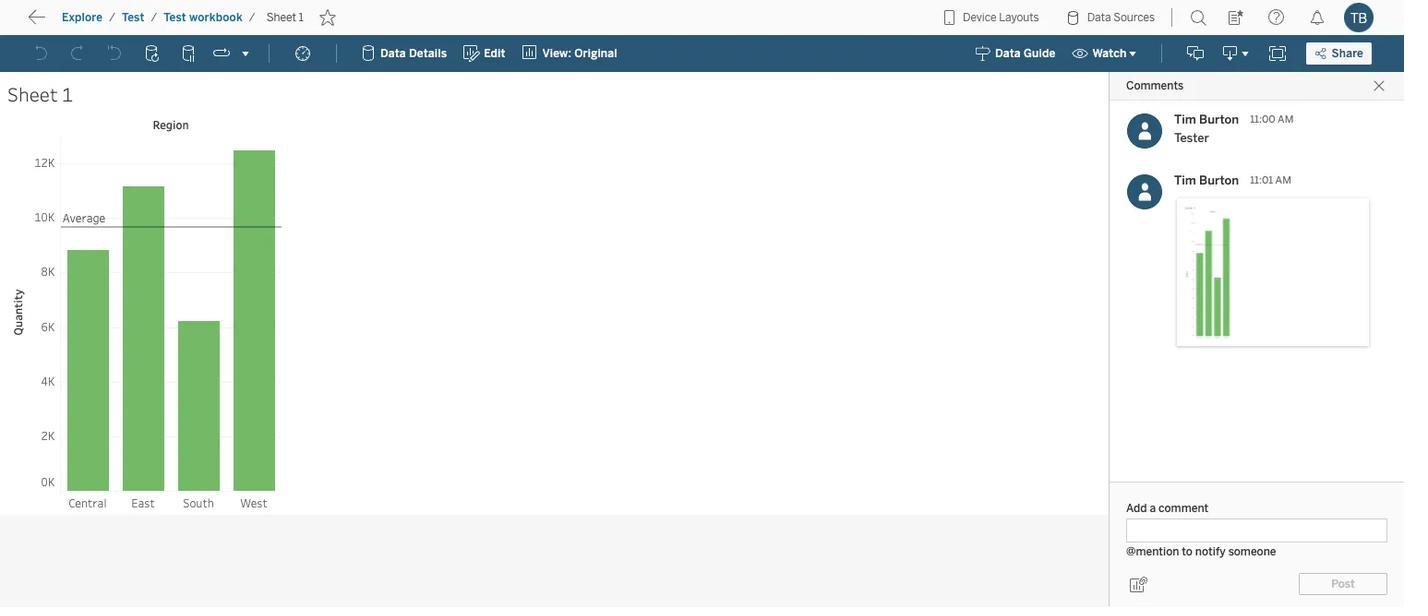 Task type: vqa. For each thing, say whether or not it's contained in the screenshot.
Sheet 1 at top left
yes



Task type: describe. For each thing, give the bounding box(es) containing it.
1 / from the left
[[109, 11, 115, 24]]

workbook
[[189, 11, 243, 24]]

skip to content link
[[44, 10, 188, 35]]

sheet 1
[[266, 11, 304, 24]]

sheet 1 element
[[261, 11, 309, 24]]

2 / from the left
[[151, 11, 157, 24]]

1 test from the left
[[122, 11, 144, 24]]

explore / test / test workbook /
[[62, 11, 255, 24]]



Task type: locate. For each thing, give the bounding box(es) containing it.
1 horizontal spatial /
[[151, 11, 157, 24]]

1
[[299, 11, 304, 24]]

0 horizontal spatial test
[[122, 11, 144, 24]]

0 horizontal spatial /
[[109, 11, 115, 24]]

skip
[[48, 14, 79, 31]]

2 horizontal spatial /
[[249, 11, 255, 24]]

1 horizontal spatial test
[[164, 11, 186, 24]]

test link
[[121, 10, 145, 25]]

explore link
[[61, 10, 104, 25]]

sheet
[[266, 11, 296, 24]]

/ left sheet on the top of page
[[249, 11, 255, 24]]

content
[[101, 14, 159, 31]]

test
[[122, 11, 144, 24], [164, 11, 186, 24]]

explore
[[62, 11, 103, 24]]

2 test from the left
[[164, 11, 186, 24]]

/ left test link
[[109, 11, 115, 24]]

test workbook link
[[163, 10, 244, 25]]

/
[[109, 11, 115, 24], [151, 11, 157, 24], [249, 11, 255, 24]]

/ right test link
[[151, 11, 157, 24]]

3 / from the left
[[249, 11, 255, 24]]

to
[[83, 14, 98, 31]]

skip to content
[[48, 14, 159, 31]]



